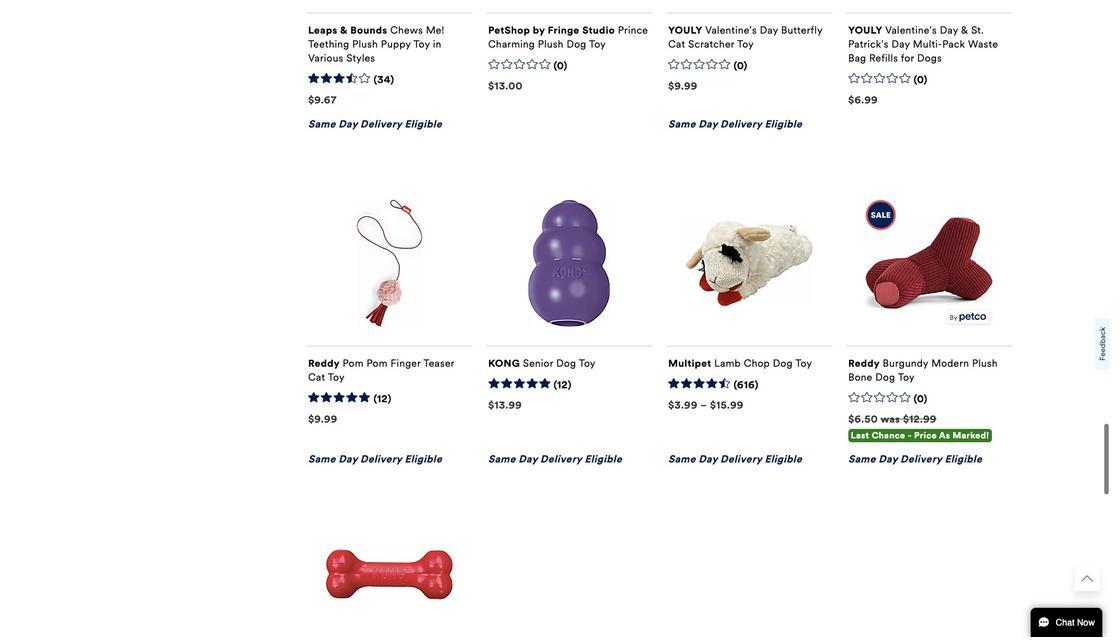 Task type: describe. For each thing, give the bounding box(es) containing it.
same day delivery eligible for kong
[[488, 454, 623, 466]]

studio
[[583, 24, 615, 36]]

prince charming plush dog toy
[[488, 24, 649, 50]]

was
[[881, 414, 901, 426]]

puppy
[[381, 38, 411, 50]]

various
[[308, 52, 344, 64]]

eligible for lamb chop dog toy
[[765, 454, 803, 466]]

toy inside prince charming plush dog toy
[[589, 38, 606, 50]]

petshop
[[488, 24, 530, 36]]

0 reviews element for dog
[[914, 393, 928, 407]]

plush for burgundy modern plush bone dog toy
[[973, 358, 998, 370]]

(34)
[[374, 74, 395, 86]]

$13.99
[[488, 399, 522, 412]]

same day delivery eligible for reddy
[[308, 454, 442, 466]]

toy inside burgundy modern plush bone dog toy
[[899, 372, 915, 384]]

eligible for chews me! teething plush puppy toy in various styles
[[405, 118, 442, 130]]

pack
[[943, 38, 966, 50]]

as
[[940, 431, 951, 441]]

eligible for valentine's day butterfly cat scratcher toy
[[765, 118, 803, 130]]

kong
[[488, 358, 520, 370]]

$6.50 was $12.99 last chance - price as marked!
[[849, 414, 990, 441]]

in
[[433, 38, 442, 50]]

same for lamb chop dog toy
[[669, 454, 696, 466]]

dog inside prince charming plush dog toy
[[567, 38, 587, 50]]

burgundy modern plush bone dog toy
[[849, 358, 998, 384]]

dog right "chop"
[[773, 358, 793, 370]]

styles
[[347, 52, 376, 64]]

teething
[[308, 38, 350, 50]]

$9.99 for cat
[[308, 414, 338, 426]]

same for pom pom finger teaser cat toy
[[308, 454, 336, 466]]

reddy for cat
[[308, 358, 340, 370]]

youly for patrick's
[[849, 24, 883, 36]]

finger
[[391, 358, 421, 370]]

delivery for reddy
[[360, 454, 402, 466]]

multipet lamb chop dog toy
[[669, 358, 813, 370]]

from $3.99 up to $15.99 element
[[669, 399, 744, 412]]

-
[[908, 431, 912, 441]]

butterfly
[[782, 24, 823, 36]]

day inside valentine's day butterfly cat scratcher toy
[[760, 24, 779, 36]]

$9.67
[[308, 94, 337, 106]]

dogs
[[918, 52, 943, 64]]

dog inside burgundy modern plush bone dog toy
[[876, 372, 896, 384]]

0 reviews element for scratcher
[[734, 60, 748, 73]]

$6.50
[[849, 414, 879, 426]]

0 reviews element for toy
[[554, 60, 568, 73]]

–
[[701, 399, 708, 412]]

34 reviews element
[[374, 74, 395, 87]]

modern
[[932, 358, 970, 370]]

same day delivery eligible for multipet
[[669, 454, 803, 466]]

(12) for $9.99
[[374, 393, 392, 405]]

senior
[[523, 358, 554, 370]]

toy inside valentine's day butterfly cat scratcher toy
[[738, 38, 754, 50]]

$12.99
[[904, 414, 937, 426]]

0 reviews element for patrick's
[[914, 74, 928, 87]]

(616)
[[734, 379, 759, 391]]

eligible for pom pom finger teaser cat toy
[[405, 454, 442, 466]]

refills
[[870, 52, 899, 64]]

for
[[901, 52, 915, 64]]

12 reviews element for $13.99
[[554, 379, 572, 392]]

reddy for dog
[[849, 358, 880, 370]]

delivery for youly
[[721, 118, 763, 130]]

scroll to top image
[[1082, 574, 1094, 585]]

patrick's
[[849, 38, 889, 50]]

styled arrow button link
[[1075, 567, 1101, 592]]



Task type: locate. For each thing, give the bounding box(es) containing it.
0 horizontal spatial valentine's
[[706, 24, 757, 36]]

multi-
[[914, 38, 943, 50]]

leaps
[[308, 24, 338, 36]]

valentine's for day
[[886, 24, 938, 36]]

0 horizontal spatial &
[[340, 24, 348, 36]]

1 valentine's from the left
[[706, 24, 757, 36]]

plush inside prince charming plush dog toy
[[538, 38, 564, 50]]

chews
[[391, 24, 423, 36]]

me!
[[426, 24, 445, 36]]

waste
[[969, 38, 999, 50]]

0 horizontal spatial $9.99
[[308, 414, 338, 426]]

12 reviews element down kong senior dog toy
[[554, 379, 572, 392]]

same
[[308, 118, 336, 130], [669, 118, 696, 130], [308, 454, 336, 466], [488, 454, 516, 466], [669, 454, 696, 466], [849, 454, 876, 466]]

marked!
[[953, 431, 990, 441]]

scratcher
[[689, 38, 735, 50]]

prince
[[618, 24, 649, 36]]

cat
[[669, 38, 686, 50], [308, 372, 325, 384]]

& left st.
[[962, 24, 969, 36]]

same for valentine's day butterfly cat scratcher toy
[[669, 118, 696, 130]]

(0) down the dogs
[[914, 74, 928, 86]]

plush down petshop by fringe studio
[[538, 38, 564, 50]]

lamb
[[715, 358, 741, 370]]

same day delivery eligible
[[308, 118, 442, 130], [669, 118, 803, 130], [308, 454, 442, 466], [488, 454, 623, 466], [669, 454, 803, 466], [849, 454, 983, 466]]

same day delivery eligible for youly
[[669, 118, 803, 130]]

1 horizontal spatial $9.99
[[669, 80, 698, 92]]

1 horizontal spatial youly
[[849, 24, 883, 36]]

1 vertical spatial 12 reviews element
[[374, 393, 392, 407]]

plush down bounds
[[352, 38, 378, 50]]

fringe
[[548, 24, 580, 36]]

cat inside valentine's day butterfly cat scratcher toy
[[669, 38, 686, 50]]

1 horizontal spatial plush
[[538, 38, 564, 50]]

0 horizontal spatial plush
[[352, 38, 378, 50]]

1 pom from the left
[[343, 358, 364, 370]]

2 horizontal spatial plush
[[973, 358, 998, 370]]

eligible for senior dog toy
[[585, 454, 623, 466]]

dog down "burgundy"
[[876, 372, 896, 384]]

1 horizontal spatial valentine's
[[886, 24, 938, 36]]

plush for prince charming plush dog toy
[[538, 38, 564, 50]]

616 reviews element
[[734, 379, 759, 392]]

pom
[[343, 358, 364, 370], [367, 358, 388, 370]]

0 horizontal spatial youly
[[669, 24, 703, 36]]

teaser
[[424, 358, 455, 370]]

dog right senior
[[557, 358, 577, 370]]

$15.99
[[710, 399, 744, 412]]

$9.99 for scratcher
[[669, 80, 698, 92]]

12 reviews element for $9.99
[[374, 393, 392, 407]]

0 horizontal spatial pom
[[343, 358, 364, 370]]

reddy
[[308, 358, 340, 370], [849, 358, 880, 370]]

(0) for patrick's
[[914, 74, 928, 86]]

kong senior dog toy
[[488, 358, 596, 370]]

2 & from the left
[[962, 24, 969, 36]]

petshop by fringe studio
[[488, 24, 615, 36]]

2 youly from the left
[[849, 24, 883, 36]]

bounds
[[351, 24, 388, 36]]

valentine's up scratcher in the right top of the page
[[706, 24, 757, 36]]

plush inside chews me! teething plush puppy toy in various styles
[[352, 38, 378, 50]]

2 reddy from the left
[[849, 358, 880, 370]]

(0) down prince charming plush dog toy
[[554, 60, 568, 72]]

(0) for toy
[[554, 60, 568, 72]]

valentine's up multi-
[[886, 24, 938, 36]]

0 reviews element down the dogs
[[914, 74, 928, 87]]

1 horizontal spatial &
[[962, 24, 969, 36]]

1 vertical spatial (12)
[[374, 393, 392, 405]]

0 vertical spatial 12 reviews element
[[554, 379, 572, 392]]

(0) down valentine's day butterfly cat scratcher toy
[[734, 60, 748, 72]]

valentine's inside valentine's day butterfly cat scratcher toy
[[706, 24, 757, 36]]

delivery for kong
[[541, 454, 582, 466]]

pom pom finger teaser cat toy
[[308, 358, 455, 384]]

(0) for scratcher
[[734, 60, 748, 72]]

same for senior dog toy
[[488, 454, 516, 466]]

1 vertical spatial cat
[[308, 372, 325, 384]]

day
[[760, 24, 779, 36], [940, 24, 959, 36], [892, 38, 911, 50], [339, 118, 358, 130], [699, 118, 718, 130], [339, 454, 358, 466], [519, 454, 538, 466], [699, 454, 718, 466], [879, 454, 898, 466]]

1 horizontal spatial reddy
[[849, 358, 880, 370]]

burgundy
[[883, 358, 929, 370]]

delivery
[[360, 118, 402, 130], [721, 118, 763, 130], [360, 454, 402, 466], [541, 454, 582, 466], [721, 454, 763, 466], [901, 454, 943, 466]]

& up teething
[[340, 24, 348, 36]]

0 horizontal spatial reddy
[[308, 358, 340, 370]]

valentine's day & st. patrick's day multi-pack waste bag refills for dogs
[[849, 24, 999, 64]]

toy inside chews me! teething plush puppy toy in various styles
[[414, 38, 430, 50]]

(12)
[[554, 379, 572, 391], [374, 393, 392, 405]]

1 horizontal spatial cat
[[669, 38, 686, 50]]

by
[[533, 24, 545, 36]]

1 horizontal spatial pom
[[367, 358, 388, 370]]

same for chews me! teething plush puppy toy in various styles
[[308, 118, 336, 130]]

$3.99 – $15.99
[[669, 399, 744, 412]]

0 vertical spatial $9.99
[[669, 80, 698, 92]]

toy inside the pom pom finger teaser cat toy
[[328, 372, 345, 384]]

2 pom from the left
[[367, 358, 388, 370]]

youly up patrick's
[[849, 24, 883, 36]]

(0) up $12.99
[[914, 393, 928, 405]]

0 horizontal spatial cat
[[308, 372, 325, 384]]

0 horizontal spatial (12)
[[374, 393, 392, 405]]

plush inside burgundy modern plush bone dog toy
[[973, 358, 998, 370]]

eligible
[[405, 118, 442, 130], [765, 118, 803, 130], [405, 454, 442, 466], [585, 454, 623, 466], [765, 454, 803, 466], [945, 454, 983, 466]]

1 youly from the left
[[669, 24, 703, 36]]

1 horizontal spatial 12 reviews element
[[554, 379, 572, 392]]

chance
[[872, 431, 906, 441]]

1 reddy from the left
[[308, 358, 340, 370]]

(0)
[[554, 60, 568, 72], [734, 60, 748, 72], [914, 74, 928, 86], [914, 393, 928, 405]]

bone
[[849, 372, 873, 384]]

valentine's inside "valentine's day & st. patrick's day multi-pack waste bag refills for dogs"
[[886, 24, 938, 36]]

youly up scratcher in the right top of the page
[[669, 24, 703, 36]]

price
[[915, 431, 938, 441]]

0 reviews element up $12.99
[[914, 393, 928, 407]]

same day delivery eligible for leaps & bounds
[[308, 118, 442, 130]]

0 vertical spatial (12)
[[554, 379, 572, 391]]

toy
[[414, 38, 430, 50], [589, 38, 606, 50], [738, 38, 754, 50], [579, 358, 596, 370], [796, 358, 813, 370], [328, 372, 345, 384], [899, 372, 915, 384]]

bag
[[849, 52, 867, 64]]

multipet
[[669, 358, 712, 370]]

2 valentine's from the left
[[886, 24, 938, 36]]

&
[[340, 24, 348, 36], [962, 24, 969, 36]]

cat inside the pom pom finger teaser cat toy
[[308, 372, 325, 384]]

st.
[[972, 24, 985, 36]]

youly for scratcher
[[669, 24, 703, 36]]

(12) down the pom pom finger teaser cat toy
[[374, 393, 392, 405]]

(12) for $13.99
[[554, 379, 572, 391]]

(0) for dog
[[914, 393, 928, 405]]

& inside "valentine's day & st. patrick's day multi-pack waste bag refills for dogs"
[[962, 24, 969, 36]]

0 vertical spatial cat
[[669, 38, 686, 50]]

leaps & bounds
[[308, 24, 388, 36]]

0 reviews element
[[554, 60, 568, 73], [734, 60, 748, 73], [914, 74, 928, 87], [914, 393, 928, 407]]

$6.99
[[849, 94, 878, 106]]

chews me! teething plush puppy toy in various styles
[[308, 24, 445, 64]]

dog down "fringe"
[[567, 38, 587, 50]]

$9.99
[[669, 80, 698, 92], [308, 414, 338, 426]]

plush right modern
[[973, 358, 998, 370]]

1 vertical spatial $9.99
[[308, 414, 338, 426]]

last
[[851, 431, 870, 441]]

valentine's
[[706, 24, 757, 36], [886, 24, 938, 36]]

12 reviews element
[[554, 379, 572, 392], [374, 393, 392, 407]]

12 reviews element down the pom pom finger teaser cat toy
[[374, 393, 392, 407]]

(12) down kong senior dog toy
[[554, 379, 572, 391]]

delivery for multipet
[[721, 454, 763, 466]]

0 reviews element down valentine's day butterfly cat scratcher toy
[[734, 60, 748, 73]]

chop
[[744, 358, 770, 370]]

$13.00
[[488, 80, 523, 92]]

1 horizontal spatial (12)
[[554, 379, 572, 391]]

$3.99
[[669, 399, 698, 412]]

charming
[[488, 38, 535, 50]]

delivery for leaps & bounds
[[360, 118, 402, 130]]

plush
[[352, 38, 378, 50], [538, 38, 564, 50], [973, 358, 998, 370]]

valentine's for toy
[[706, 24, 757, 36]]

0 reviews element down prince charming plush dog toy
[[554, 60, 568, 73]]

valentine's day butterfly cat scratcher toy
[[669, 24, 823, 50]]

0 horizontal spatial 12 reviews element
[[374, 393, 392, 407]]

youly
[[669, 24, 703, 36], [849, 24, 883, 36]]

1 & from the left
[[340, 24, 348, 36]]

dog
[[567, 38, 587, 50], [557, 358, 577, 370], [773, 358, 793, 370], [876, 372, 896, 384]]



Task type: vqa. For each thing, say whether or not it's contained in the screenshot.
$3.99 – $15.99
yes



